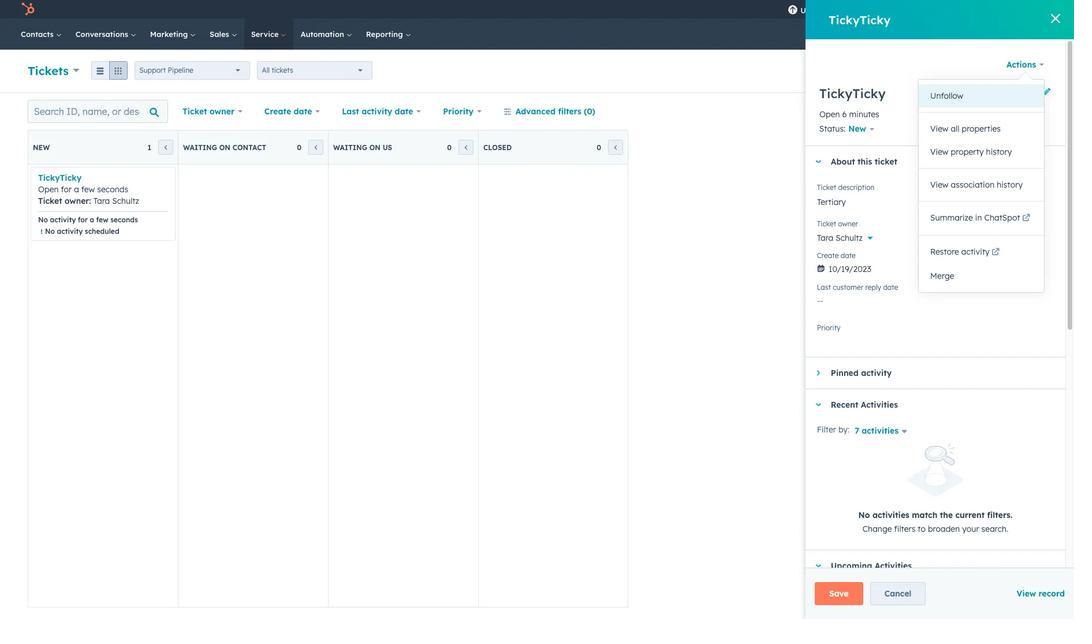 Task type: locate. For each thing, give the bounding box(es) containing it.
about this ticket
[[831, 157, 898, 167]]

in
[[976, 213, 982, 223]]

Last customer reply date text field
[[817, 290, 1054, 309]]

0 vertical spatial tara
[[93, 196, 110, 206]]

view left the record
[[1017, 589, 1036, 599]]

contacts link
[[14, 18, 69, 50]]

0 vertical spatial priority
[[443, 106, 474, 117]]

few up :
[[81, 184, 95, 195]]

0 vertical spatial for
[[61, 184, 72, 195]]

caret image inside upcoming activities dropdown button
[[815, 564, 822, 567]]

last activity date button
[[335, 100, 429, 123]]

0 horizontal spatial save
[[830, 589, 849, 599]]

activity for for
[[50, 215, 76, 224]]

1 vertical spatial few
[[96, 215, 108, 224]]

marketplaces button
[[866, 0, 890, 18]]

create inside the create ticket button
[[995, 66, 1017, 75]]

owner
[[210, 106, 235, 117], [65, 196, 89, 206], [839, 220, 858, 228]]

waiting for waiting on us
[[333, 143, 367, 152]]

summarize in chatspot
[[931, 213, 1021, 223]]

0 horizontal spatial last
[[342, 106, 359, 117]]

save inside button
[[830, 589, 849, 599]]

caret image left pinned in the right bottom of the page
[[817, 370, 820, 377]]

2 vertical spatial create
[[817, 251, 839, 260]]

owner inside the tickyticky open for a few seconds ticket owner : tara schultz
[[65, 196, 89, 206]]

menu
[[781, 0, 1061, 23]]

0 vertical spatial seconds
[[97, 184, 128, 195]]

no up change
[[859, 510, 870, 520]]

calling icon image
[[848, 6, 858, 16]]

on left us
[[370, 143, 381, 152]]

filters
[[558, 106, 582, 117], [894, 524, 916, 534]]

activity inside popup button
[[362, 106, 392, 117]]

1 horizontal spatial actions
[[1007, 59, 1036, 70]]

activity right pinned in the right bottom of the page
[[862, 368, 892, 379]]

0
[[297, 143, 302, 152], [447, 143, 452, 152], [597, 143, 601, 152]]

filters inside no activities match the current filters. change filters to broaden your search.
[[894, 524, 916, 534]]

to
[[918, 524, 926, 534]]

1 vertical spatial activities
[[873, 510, 910, 520]]

no for no activity for a few seconds
[[38, 215, 48, 224]]

activities right 7
[[862, 426, 899, 436]]

pinned
[[831, 368, 859, 379]]

1 horizontal spatial tara
[[817, 233, 834, 243]]

1 horizontal spatial priority
[[817, 324, 841, 332]]

1 vertical spatial create date
[[817, 251, 856, 260]]

0 vertical spatial ticket owner
[[183, 106, 235, 117]]

tickets banner
[[28, 58, 1047, 81]]

ticket up "tara schultz"
[[817, 220, 837, 228]]

the
[[940, 510, 953, 520]]

filters left (0)
[[558, 106, 582, 117]]

seconds
[[97, 184, 128, 195], [110, 215, 138, 224]]

open
[[820, 109, 840, 120], [38, 184, 59, 195]]

few up scheduled
[[96, 215, 108, 224]]

no activity scheduled
[[45, 227, 119, 236]]

link opens in a new window image for restore activity
[[992, 246, 1000, 260]]

last customer reply date
[[817, 283, 899, 292]]

2 vertical spatial no
[[859, 510, 870, 520]]

Search ID, name, or description search field
[[28, 100, 168, 123]]

support
[[140, 66, 166, 75]]

1 horizontal spatial on
[[370, 143, 381, 152]]

0 vertical spatial history
[[986, 147, 1012, 157]]

activities up the cancel
[[875, 561, 912, 571]]

1 horizontal spatial filters
[[894, 524, 916, 534]]

2 horizontal spatial owner
[[839, 220, 858, 228]]

no for no activity scheduled
[[45, 227, 55, 236]]

0 horizontal spatial few
[[81, 184, 95, 195]]

help button
[[890, 0, 909, 18]]

activity up no activity scheduled
[[50, 215, 76, 224]]

0 vertical spatial owner
[[210, 106, 235, 117]]

actions inside popup button
[[888, 66, 912, 75]]

2 on from the left
[[370, 143, 381, 152]]

filter
[[817, 425, 837, 435]]

view all properties link
[[919, 117, 1044, 140]]

activities for no
[[873, 510, 910, 520]]

0 vertical spatial new
[[849, 124, 867, 134]]

history up chatspot
[[997, 180, 1023, 190]]

view for view all properties
[[931, 124, 949, 134]]

tara right :
[[93, 196, 110, 206]]

settings image
[[916, 5, 927, 16]]

1 horizontal spatial ticket owner
[[817, 220, 858, 228]]

history inside view association history link
[[997, 180, 1023, 190]]

select an option button
[[817, 322, 1054, 341]]

view left "property"
[[931, 147, 949, 157]]

a inside the tickyticky open for a few seconds ticket owner : tara schultz
[[74, 184, 79, 195]]

0 horizontal spatial waiting
[[183, 143, 217, 152]]

1 horizontal spatial waiting
[[333, 143, 367, 152]]

view up tertiary text field
[[931, 180, 949, 190]]

a
[[74, 184, 79, 195], [90, 215, 94, 224]]

2 0 from the left
[[447, 143, 452, 152]]

ticket owner up waiting on contact
[[183, 106, 235, 117]]

1 caret image from the top
[[815, 160, 822, 163]]

ticket description
[[817, 183, 875, 192]]

automation
[[301, 29, 346, 39]]

marketplaces image
[[873, 5, 883, 16]]

7
[[855, 426, 860, 436]]

1 horizontal spatial open
[[820, 109, 840, 120]]

for inside the tickyticky open for a few seconds ticket owner : tara schultz
[[61, 184, 72, 195]]

1 on from the left
[[219, 143, 230, 152]]

on
[[219, 143, 230, 152], [370, 143, 381, 152]]

schultz right :
[[112, 196, 139, 206]]

0 vertical spatial save
[[992, 106, 1012, 117]]

caret image for about this ticket
[[815, 160, 822, 163]]

for down tickyticky link
[[61, 184, 72, 195]]

open up status: on the top
[[820, 109, 840, 120]]

1 vertical spatial save
[[830, 589, 849, 599]]

1 horizontal spatial new
[[849, 124, 867, 134]]

create date down tickets
[[264, 106, 312, 117]]

0 vertical spatial no
[[38, 215, 48, 224]]

view property history link
[[919, 140, 1044, 163]]

owner up "tara schultz"
[[839, 220, 858, 228]]

0 horizontal spatial priority
[[443, 106, 474, 117]]

actions button
[[878, 62, 929, 80]]

caret image
[[815, 160, 822, 163], [815, 404, 822, 407]]

priority inside "popup button"
[[443, 106, 474, 117]]

1 waiting from the left
[[183, 143, 217, 152]]

advanced filters (0) button
[[496, 100, 603, 123]]

schultz up customer
[[836, 233, 863, 243]]

filter by:
[[817, 425, 850, 435]]

1 vertical spatial tara
[[817, 233, 834, 243]]

0 horizontal spatial 0
[[297, 143, 302, 152]]

owner up waiting on contact
[[210, 106, 235, 117]]

group
[[91, 61, 127, 80]]

0 horizontal spatial a
[[74, 184, 79, 195]]

about this ticket button
[[806, 146, 1054, 178]]

ticket
[[1019, 66, 1037, 75], [875, 157, 898, 167]]

7 activities button
[[855, 426, 912, 436]]

seconds up scheduled
[[110, 215, 138, 224]]

0 vertical spatial few
[[81, 184, 95, 195]]

tara schultz image
[[960, 4, 971, 14]]

tara up customer
[[817, 233, 834, 243]]

1 vertical spatial last
[[817, 283, 831, 292]]

1 vertical spatial activities
[[875, 561, 912, 571]]

tickyticky left the help icon
[[829, 12, 891, 27]]

last
[[342, 106, 359, 117], [817, 283, 831, 292]]

save
[[992, 106, 1012, 117], [830, 589, 849, 599]]

1 vertical spatial owner
[[65, 196, 89, 206]]

0 horizontal spatial create
[[264, 106, 291, 117]]

0 vertical spatial filters
[[558, 106, 582, 117]]

tickyticky up no activity for a few seconds
[[38, 173, 82, 183]]

activities inside no activities match the current filters. change filters to broaden your search.
[[873, 510, 910, 520]]

1 horizontal spatial few
[[96, 215, 108, 224]]

a up no activity scheduled
[[90, 215, 94, 224]]

1 vertical spatial ticket owner
[[817, 220, 858, 228]]

view
[[931, 124, 949, 134], [931, 147, 949, 157], [931, 180, 949, 190], [1017, 589, 1036, 599]]

last left customer
[[817, 283, 831, 292]]

no down no activity for a few seconds
[[45, 227, 55, 236]]

history down view all properties link
[[986, 147, 1012, 157]]

advanced
[[516, 106, 556, 117]]

ticket owner inside popup button
[[183, 106, 235, 117]]

0 horizontal spatial schultz
[[112, 196, 139, 206]]

1 horizontal spatial for
[[78, 215, 88, 224]]

save left view
[[992, 106, 1012, 117]]

activities for recent activities
[[861, 400, 898, 410]]

new up tickyticky link
[[33, 143, 50, 152]]

summarize
[[931, 213, 973, 223]]

restore
[[931, 247, 959, 257]]

ticket owner up "tara schultz"
[[817, 220, 858, 228]]

few
[[81, 184, 95, 195], [96, 215, 108, 224]]

history for view association history
[[997, 180, 1023, 190]]

actions for actions popup button
[[888, 66, 912, 75]]

1 vertical spatial history
[[997, 180, 1023, 190]]

0 vertical spatial ticket
[[1019, 66, 1037, 75]]

0 vertical spatial a
[[74, 184, 79, 195]]

caret image inside recent activities dropdown button
[[815, 404, 822, 407]]

tickyticky up the open 6 minutes
[[820, 85, 886, 102]]

waiting for waiting on contact
[[183, 143, 217, 152]]

few inside the tickyticky open for a few seconds ticket owner : tara schultz
[[81, 184, 95, 195]]

caret image inside the pinned activity dropdown button
[[817, 370, 820, 377]]

ticket down support pipeline popup button
[[183, 106, 207, 117]]

1 horizontal spatial last
[[817, 283, 831, 292]]

caret image
[[817, 370, 820, 377], [815, 564, 822, 567]]

0 horizontal spatial ticket owner
[[183, 106, 235, 117]]

change
[[863, 524, 892, 534]]

0 horizontal spatial ticket
[[875, 157, 898, 167]]

activities up 7 activities popup button
[[861, 400, 898, 410]]

1 vertical spatial open
[[38, 184, 59, 195]]

hubspot link
[[14, 2, 43, 16]]

caret image for upcoming activities
[[815, 564, 822, 567]]

2 waiting from the left
[[333, 143, 367, 152]]

upcoming activities
[[831, 561, 912, 571]]

new inside popup button
[[849, 124, 867, 134]]

for for activity
[[78, 215, 88, 224]]

0 vertical spatial activities
[[862, 426, 899, 436]]

0 horizontal spatial open
[[38, 184, 59, 195]]

last inside popup button
[[342, 106, 359, 117]]

description
[[839, 183, 875, 192]]

alert
[[817, 444, 1054, 536]]

seconds for no activity for a few seconds
[[110, 215, 138, 224]]

customer
[[833, 283, 864, 292]]

a down tickyticky link
[[74, 184, 79, 195]]

activity for scheduled
[[57, 227, 83, 236]]

0 for contact
[[297, 143, 302, 152]]

history inside view property history link
[[986, 147, 1012, 157]]

caret image up filter on the right bottom of the page
[[815, 404, 822, 407]]

recent activities
[[831, 400, 898, 410]]

ticket up view
[[1019, 66, 1037, 75]]

1 vertical spatial new
[[33, 143, 50, 152]]

ticket left description
[[817, 183, 837, 192]]

0 vertical spatial create
[[995, 66, 1017, 75]]

1 horizontal spatial schultz
[[836, 233, 863, 243]]

actions inside dropdown button
[[1007, 59, 1036, 70]]

new
[[849, 124, 867, 134], [33, 143, 50, 152]]

0 vertical spatial schultz
[[112, 196, 139, 206]]

1 vertical spatial schultz
[[836, 233, 863, 243]]

1 horizontal spatial a
[[90, 215, 94, 224]]

no inside no activities match the current filters. change filters to broaden your search.
[[859, 510, 870, 520]]

scheduled
[[85, 227, 119, 236]]

open inside the tickyticky open for a few seconds ticket owner : tara schultz
[[38, 184, 59, 195]]

about
[[831, 157, 856, 167]]

0 horizontal spatial actions
[[888, 66, 912, 75]]

1 vertical spatial caret image
[[815, 404, 822, 407]]

on for contact
[[219, 143, 230, 152]]

activities
[[861, 400, 898, 410], [875, 561, 912, 571]]

save for save view
[[992, 106, 1012, 117]]

last up waiting on us
[[342, 106, 359, 117]]

create down all tickets
[[264, 106, 291, 117]]

waiting down ticket owner popup button
[[183, 143, 217, 152]]

Search HubSpot search field
[[912, 24, 1054, 44]]

0 horizontal spatial for
[[61, 184, 72, 195]]

select
[[817, 328, 840, 339]]

notifications button
[[934, 0, 953, 18]]

1 vertical spatial ticket
[[875, 157, 898, 167]]

for up no activity scheduled
[[78, 215, 88, 224]]

1 vertical spatial a
[[90, 215, 94, 224]]

1 vertical spatial for
[[78, 215, 88, 224]]

0 vertical spatial last
[[342, 106, 359, 117]]

0 horizontal spatial owner
[[65, 196, 89, 206]]

view record
[[1017, 589, 1065, 599]]

waiting left us
[[333, 143, 367, 152]]

1 0 from the left
[[297, 143, 302, 152]]

link opens in a new window image inside summarize in chatspot link
[[1023, 212, 1031, 226]]

save inside button
[[992, 106, 1012, 117]]

view for view property history
[[931, 147, 949, 157]]

caret image inside about this ticket dropdown button
[[815, 160, 822, 163]]

alert containing no activities match the current filters.
[[817, 444, 1054, 536]]

no
[[38, 215, 48, 224], [45, 227, 55, 236], [859, 510, 870, 520]]

2 vertical spatial tickyticky
[[38, 173, 82, 183]]

create up unfollow button
[[995, 66, 1017, 75]]

1 horizontal spatial 0
[[447, 143, 452, 152]]

search image
[[1048, 29, 1058, 39]]

1 horizontal spatial save
[[992, 106, 1012, 117]]

1 vertical spatial create
[[264, 106, 291, 117]]

0 vertical spatial caret image
[[815, 160, 822, 163]]

cancel
[[885, 589, 912, 599]]

0 vertical spatial create date
[[264, 106, 312, 117]]

no for no activities match the current filters. change filters to broaden your search.
[[859, 510, 870, 520]]

1 vertical spatial no
[[45, 227, 55, 236]]

open down tickyticky link
[[38, 184, 59, 195]]

activity
[[362, 106, 392, 117], [50, 215, 76, 224], [57, 227, 83, 236], [962, 247, 990, 257], [862, 368, 892, 379]]

activity down no activity for a few seconds
[[57, 227, 83, 236]]

1 horizontal spatial create date
[[817, 251, 856, 260]]

filters left to
[[894, 524, 916, 534]]

link opens in a new window image for summarize in chatspot
[[1023, 212, 1031, 226]]

actions
[[908, 106, 937, 117]]

0 horizontal spatial on
[[219, 143, 230, 152]]

owner up no activity for a few seconds
[[65, 196, 89, 206]]

seconds up no activity for a few seconds
[[97, 184, 128, 195]]

caret image left about
[[815, 160, 822, 163]]

1 vertical spatial seconds
[[110, 215, 138, 224]]

link opens in a new window image
[[1023, 214, 1031, 223]]

on left contact
[[219, 143, 230, 152]]

2 horizontal spatial 0
[[597, 143, 601, 152]]

0 vertical spatial caret image
[[817, 370, 820, 377]]

save view button
[[965, 100, 1047, 123]]

no up no activity scheduled
[[38, 215, 48, 224]]

few for activity
[[96, 215, 108, 224]]

this
[[858, 157, 873, 167]]

activity for date
[[362, 106, 392, 117]]

tara schultz
[[817, 233, 863, 243]]

for for open
[[61, 184, 72, 195]]

activities up change
[[873, 510, 910, 520]]

seconds inside the tickyticky open for a few seconds ticket owner : tara schultz
[[97, 184, 128, 195]]

1 horizontal spatial owner
[[210, 106, 235, 117]]

0 horizontal spatial tara
[[93, 196, 110, 206]]

studios
[[1011, 5, 1037, 14]]

Create date text field
[[817, 258, 1054, 277]]

1 horizontal spatial ticket
[[1019, 66, 1037, 75]]

0 horizontal spatial create date
[[264, 106, 312, 117]]

2 vertical spatial owner
[[839, 220, 858, 228]]

link opens in a new window image
[[1023, 212, 1031, 226], [992, 246, 1000, 260], [992, 248, 1000, 257]]

0 horizontal spatial filters
[[558, 106, 582, 117]]

1
[[148, 143, 151, 152]]

create date inside popup button
[[264, 106, 312, 117]]

view left all at the top right
[[931, 124, 949, 134]]

2 horizontal spatial create
[[995, 66, 1017, 75]]

minutes
[[849, 109, 880, 120]]

activity up us
[[362, 106, 392, 117]]

association
[[951, 180, 995, 190]]

1 vertical spatial filters
[[894, 524, 916, 534]]

2 caret image from the top
[[815, 404, 822, 407]]

all
[[951, 124, 960, 134]]

7 activities
[[855, 426, 899, 436]]

new down minutes
[[849, 124, 867, 134]]

0 vertical spatial activities
[[861, 400, 898, 410]]

pinned activity button
[[806, 358, 1054, 389]]

ticket down tickyticky link
[[38, 196, 62, 206]]

service link
[[244, 18, 294, 50]]

0 horizontal spatial new
[[33, 143, 50, 152]]

priority
[[443, 106, 474, 117], [817, 324, 841, 332]]

ticket inside the create ticket button
[[1019, 66, 1037, 75]]

activities for upcoming activities
[[875, 561, 912, 571]]

activity inside dropdown button
[[862, 368, 892, 379]]

activities inside popup button
[[862, 426, 899, 436]]

date
[[294, 106, 312, 117], [395, 106, 413, 117], [841, 251, 856, 260], [884, 283, 899, 292]]

save down upcoming
[[830, 589, 849, 599]]

create date down "tara schultz"
[[817, 251, 856, 260]]

ticket right this
[[875, 157, 898, 167]]

caret image left upcoming
[[815, 564, 822, 567]]

1 vertical spatial caret image
[[815, 564, 822, 567]]

actions
[[1007, 59, 1036, 70], [888, 66, 912, 75]]

create down "tara schultz"
[[817, 251, 839, 260]]



Task type: describe. For each thing, give the bounding box(es) containing it.
view
[[1014, 106, 1032, 117]]

7 activities button
[[855, 422, 915, 438]]

close image
[[1051, 14, 1061, 23]]

1 vertical spatial priority
[[817, 324, 841, 332]]

2
[[1039, 5, 1043, 14]]

(0)
[[584, 106, 596, 117]]

search button
[[1042, 24, 1064, 44]]

tickyticky inside the tickyticky open for a few seconds ticket owner : tara schultz
[[38, 173, 82, 183]]

upcoming
[[831, 561, 873, 571]]

actions for actions dropdown button
[[1007, 59, 1036, 70]]

restore activity
[[931, 247, 990, 257]]

marketing
[[150, 29, 190, 39]]

view record link
[[1017, 589, 1065, 599]]

apoptosis studios 2
[[973, 5, 1043, 14]]

automation link
[[294, 18, 359, 50]]

recent
[[831, 400, 859, 410]]

view for view record
[[1017, 589, 1036, 599]]

notifications image
[[938, 5, 949, 16]]

last for last activity date
[[342, 106, 359, 117]]

few for open
[[81, 184, 95, 195]]

filters.
[[987, 510, 1013, 520]]

sales link
[[203, 18, 244, 50]]

upcoming activities button
[[806, 550, 1054, 581]]

view association history
[[931, 180, 1023, 190]]

new button
[[846, 122, 882, 137]]

properties
[[962, 124, 1001, 134]]

tickyticky link
[[38, 173, 82, 183]]

seconds for tickyticky open for a few seconds ticket owner : tara schultz
[[97, 184, 128, 195]]

no activity for a few seconds
[[38, 215, 138, 224]]

record
[[1039, 589, 1065, 599]]

activities for 7
[[862, 426, 899, 436]]

1 vertical spatial tickyticky
[[820, 85, 886, 102]]

create inside create date popup button
[[264, 106, 291, 117]]

create date button
[[257, 100, 328, 123]]

create ticket button
[[985, 62, 1047, 80]]

save for save
[[830, 589, 849, 599]]

hubspot image
[[21, 2, 35, 16]]

tickets
[[28, 63, 69, 78]]

merge
[[931, 271, 955, 281]]

caret image for recent activities
[[815, 404, 822, 407]]

save button
[[815, 582, 863, 605]]

all tickets
[[262, 66, 293, 75]]

6
[[843, 109, 847, 120]]

open 6 minutes
[[820, 109, 880, 120]]

marketing link
[[143, 18, 203, 50]]

restore activity link
[[919, 240, 1044, 265]]

1 horizontal spatial create
[[817, 251, 839, 260]]

Ticket description text field
[[817, 190, 1054, 213]]

search.
[[982, 524, 1009, 534]]

property
[[951, 147, 984, 157]]

calling icon button
[[843, 1, 863, 18]]

by:
[[839, 425, 850, 435]]

support pipeline
[[140, 66, 193, 75]]

contacts
[[21, 29, 56, 39]]

no activities match the current filters. change filters to broaden your search.
[[859, 510, 1013, 534]]

view association history link
[[919, 173, 1044, 196]]

help image
[[894, 5, 905, 16]]

tickets button
[[28, 62, 79, 79]]

an
[[843, 328, 852, 339]]

unfollow
[[931, 91, 964, 101]]

select an option
[[817, 328, 879, 339]]

tara inside popup button
[[817, 233, 834, 243]]

0 vertical spatial open
[[820, 109, 840, 120]]

waiting on us
[[333, 143, 392, 152]]

history for view property history
[[986, 147, 1012, 157]]

tara inside the tickyticky open for a few seconds ticket owner : tara schultz
[[93, 196, 110, 206]]

ticket owner button
[[175, 100, 250, 123]]

closed
[[483, 143, 512, 152]]

last for last customer reply date
[[817, 283, 831, 292]]

0 for us
[[447, 143, 452, 152]]

reporting link
[[359, 18, 418, 50]]

support pipeline button
[[134, 61, 250, 80]]

ticket inside popup button
[[183, 106, 207, 117]]

tickyticky open for a few seconds ticket owner : tara schultz
[[38, 173, 139, 206]]

caret image for pinned activity
[[817, 370, 820, 377]]

:
[[89, 196, 91, 206]]

waiting on contact
[[183, 143, 266, 152]]

filters inside button
[[558, 106, 582, 117]]

owner inside ticket owner popup button
[[210, 106, 235, 117]]

view all properties
[[931, 124, 1001, 134]]

group inside tickets banner
[[91, 61, 127, 80]]

ticket inside the tickyticky open for a few seconds ticket owner : tara schultz
[[38, 196, 62, 206]]

activity up the merge button
[[962, 247, 990, 257]]

import
[[945, 66, 969, 75]]

last activity date
[[342, 106, 413, 117]]

your
[[962, 524, 979, 534]]

merge button
[[919, 265, 1044, 288]]

all
[[262, 66, 270, 75]]

0 vertical spatial tickyticky
[[829, 12, 891, 27]]

on for us
[[370, 143, 381, 152]]

status:
[[820, 124, 846, 134]]

us
[[383, 143, 392, 152]]

upgrade
[[801, 6, 833, 15]]

cancel button
[[870, 582, 926, 605]]

ticket inside about this ticket dropdown button
[[875, 157, 898, 167]]

board actions
[[882, 106, 937, 117]]

3 0 from the left
[[597, 143, 601, 152]]

create ticket
[[995, 66, 1037, 75]]

reporting
[[366, 29, 405, 39]]

current
[[956, 510, 985, 520]]

schultz inside popup button
[[836, 233, 863, 243]]

pipeline
[[168, 66, 193, 75]]

reply
[[866, 283, 882, 292]]

apoptosis
[[973, 5, 1008, 14]]

contact
[[233, 143, 266, 152]]

all tickets button
[[257, 61, 372, 80]]

service
[[251, 29, 281, 39]]

conversations link
[[69, 18, 143, 50]]

upgrade image
[[788, 5, 799, 16]]

a for activity
[[90, 215, 94, 224]]

tickets
[[272, 66, 293, 75]]

menu containing apoptosis studios 2
[[781, 0, 1061, 23]]

view for view association history
[[931, 180, 949, 190]]

option
[[855, 328, 879, 339]]

unfollow button
[[919, 84, 1044, 107]]

summarize in chatspot link
[[919, 206, 1044, 230]]

tara schultz button
[[817, 227, 1054, 246]]

schultz inside the tickyticky open for a few seconds ticket owner : tara schultz
[[112, 196, 139, 206]]

sales
[[210, 29, 231, 39]]

a for open
[[74, 184, 79, 195]]

view property history
[[931, 147, 1012, 157]]



Task type: vqa. For each thing, say whether or not it's contained in the screenshot.
top 'create'
yes



